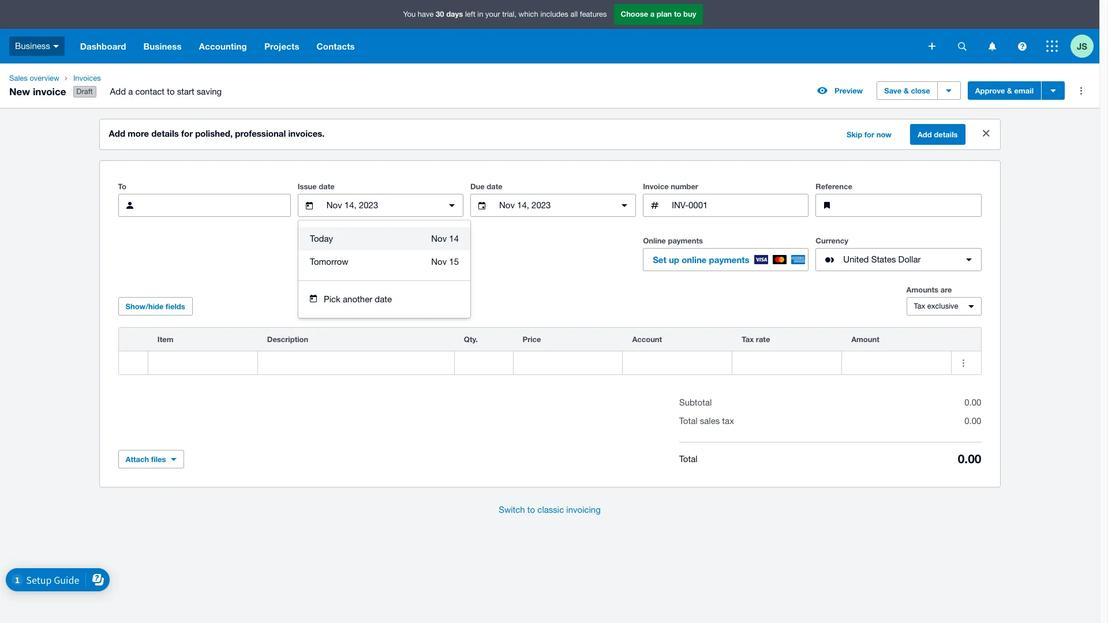 Task type: locate. For each thing, give the bounding box(es) containing it.
2 horizontal spatial date
[[487, 182, 503, 191]]

details
[[151, 128, 179, 139], [934, 130, 958, 139]]

a left plan
[[650, 9, 655, 19]]

invoices
[[73, 74, 101, 83]]

add more details for polished, professional invoices.
[[109, 128, 325, 139]]

you
[[403, 10, 416, 19]]

left
[[465, 10, 475, 19]]

Invoice number text field
[[671, 195, 808, 216]]

nov
[[431, 234, 447, 244], [431, 257, 447, 267]]

new
[[9, 85, 30, 97]]

0.00 for subtotal
[[964, 398, 981, 408]]

1 horizontal spatial business
[[143, 41, 182, 51]]

price
[[523, 335, 541, 344]]

0 horizontal spatial to
[[167, 87, 175, 96]]

&
[[904, 86, 909, 95], [1007, 86, 1012, 95]]

0 horizontal spatial &
[[904, 86, 909, 95]]

overview
[[30, 74, 59, 83]]

business button
[[0, 29, 71, 63], [135, 29, 190, 63]]

to
[[674, 9, 681, 19], [167, 87, 175, 96], [527, 505, 535, 515]]

0 horizontal spatial tax
[[742, 335, 754, 344]]

2 vertical spatial 0.00
[[958, 452, 981, 466]]

1 horizontal spatial date
[[375, 294, 392, 304]]

states
[[871, 255, 896, 264]]

1 more date options image from the left
[[440, 194, 463, 217]]

details right more
[[151, 128, 179, 139]]

0 vertical spatial to
[[674, 9, 681, 19]]

Inventory item text field
[[148, 352, 257, 374]]

1 horizontal spatial business button
[[135, 29, 190, 63]]

now
[[876, 130, 892, 139]]

tomorrow
[[310, 257, 348, 267]]

choose
[[621, 9, 648, 19]]

0 horizontal spatial more date options image
[[440, 194, 463, 217]]

group containing today
[[298, 221, 470, 318]]

1 horizontal spatial more date options image
[[613, 194, 636, 217]]

accounting button
[[190, 29, 256, 63]]

amounts
[[906, 285, 938, 294]]

up
[[669, 255, 679, 265]]

approve
[[975, 86, 1005, 95]]

total for total sales tax
[[679, 416, 697, 426]]

2 total from the top
[[679, 454, 697, 464]]

1 vertical spatial to
[[167, 87, 175, 96]]

1 vertical spatial tax
[[742, 335, 754, 344]]

attach files
[[126, 455, 166, 464]]

15
[[449, 257, 459, 267]]

total sales tax
[[679, 416, 734, 426]]

united states dollar
[[843, 255, 921, 264]]

account
[[632, 335, 662, 344]]

& right save
[[904, 86, 909, 95]]

tax
[[914, 302, 925, 311], [742, 335, 754, 344]]

a for plan
[[650, 9, 655, 19]]

more date options image for due date
[[613, 194, 636, 217]]

to inside "button"
[[527, 505, 535, 515]]

date right due
[[487, 182, 503, 191]]

tax down amounts on the right
[[914, 302, 925, 311]]

dashboard link
[[71, 29, 135, 63]]

payments up the online
[[668, 236, 703, 245]]

Issue date text field
[[325, 195, 436, 216]]

for left now at the right of the page
[[864, 130, 874, 139]]

business
[[15, 41, 50, 51], [143, 41, 182, 51]]

attach files button
[[118, 450, 184, 469]]

none field inside invoice line item list element
[[148, 352, 257, 375]]

To text field
[[146, 195, 290, 216]]

a left contact
[[128, 87, 133, 96]]

None field
[[148, 352, 257, 375]]

tax for tax exclusive
[[914, 302, 925, 311]]

nov 14
[[431, 234, 459, 244]]

sales
[[9, 74, 28, 83]]

svg image
[[1046, 40, 1058, 52], [958, 42, 966, 50], [988, 42, 996, 50], [929, 43, 936, 50], [53, 45, 59, 48]]

svg image
[[1018, 42, 1026, 50]]

1 vertical spatial nov
[[431, 257, 447, 267]]

0 horizontal spatial business button
[[0, 29, 71, 63]]

sales overview link
[[5, 73, 64, 84]]

for left "polished,"
[[181, 128, 193, 139]]

more date options image for issue date
[[440, 194, 463, 217]]

new invoice
[[9, 85, 66, 97]]

1 vertical spatial a
[[128, 87, 133, 96]]

subtotal
[[679, 398, 712, 408]]

total down total sales tax
[[679, 454, 697, 464]]

skip for now button
[[840, 125, 899, 144]]

contact
[[135, 87, 164, 96]]

date right issue
[[319, 182, 335, 191]]

& inside button
[[1007, 86, 1012, 95]]

add more details for polished, professional invoices. status
[[100, 120, 1000, 150]]

in
[[477, 10, 483, 19]]

preview button
[[810, 81, 870, 100]]

add left contact
[[110, 87, 126, 96]]

0 vertical spatial tax
[[914, 302, 925, 311]]

1 horizontal spatial &
[[1007, 86, 1012, 95]]

tax inside "tax exclusive" popup button
[[914, 302, 925, 311]]

approve & email button
[[968, 81, 1041, 100]]

date for due date
[[487, 182, 503, 191]]

add left more
[[109, 128, 125, 139]]

fields
[[166, 302, 185, 311]]

skip for now
[[847, 130, 892, 139]]

date for issue date
[[319, 182, 335, 191]]

1 vertical spatial total
[[679, 454, 697, 464]]

total down subtotal
[[679, 416, 697, 426]]

business up 'sales overview'
[[15, 41, 50, 51]]

amount
[[851, 335, 879, 344]]

0 vertical spatial 0.00
[[964, 398, 981, 408]]

due
[[470, 182, 485, 191]]

0 horizontal spatial date
[[319, 182, 335, 191]]

2 vertical spatial to
[[527, 505, 535, 515]]

add inside "button"
[[918, 130, 932, 139]]

2 horizontal spatial to
[[674, 9, 681, 19]]

details left close 'icon' on the top of the page
[[934, 130, 958, 139]]

date right another at the top of the page
[[375, 294, 392, 304]]

invoice
[[33, 85, 66, 97]]

to for plan
[[674, 9, 681, 19]]

date inside button
[[375, 294, 392, 304]]

0 vertical spatial nov
[[431, 234, 447, 244]]

tax left rate
[[742, 335, 754, 344]]

total
[[679, 416, 697, 426], [679, 454, 697, 464]]

tax inside invoice line item list element
[[742, 335, 754, 344]]

tax for tax rate
[[742, 335, 754, 344]]

you have 30 days left in your trial, which includes all features
[[403, 9, 607, 19]]

nov for nov 15
[[431, 257, 447, 267]]

add
[[110, 87, 126, 96], [109, 128, 125, 139], [918, 130, 932, 139]]

sales
[[700, 416, 720, 426]]

to for contact
[[167, 87, 175, 96]]

payments right the online
[[709, 255, 749, 265]]

0 horizontal spatial payments
[[668, 236, 703, 245]]

show/hide
[[126, 302, 164, 311]]

nov 15
[[431, 257, 459, 267]]

payments
[[668, 236, 703, 245], [709, 255, 749, 265]]

email
[[1014, 86, 1034, 95]]

1 horizontal spatial details
[[934, 130, 958, 139]]

invoices.
[[288, 128, 325, 139]]

& left email
[[1007, 86, 1012, 95]]

list box
[[298, 221, 470, 281]]

& inside button
[[904, 86, 909, 95]]

2 business button from the left
[[135, 29, 190, 63]]

invoices link
[[69, 73, 231, 84]]

for inside skip for now button
[[864, 130, 874, 139]]

business up the invoices link on the top
[[143, 41, 182, 51]]

0 vertical spatial total
[[679, 416, 697, 426]]

1 total from the top
[[679, 416, 697, 426]]

group
[[298, 221, 470, 318]]

1 vertical spatial payments
[[709, 255, 749, 265]]

contact element
[[118, 194, 291, 217]]

more date options image
[[440, 194, 463, 217], [613, 194, 636, 217]]

features
[[580, 10, 607, 19]]

1 horizontal spatial to
[[527, 505, 535, 515]]

0 horizontal spatial a
[[128, 87, 133, 96]]

date
[[319, 182, 335, 191], [487, 182, 503, 191], [375, 294, 392, 304]]

currency
[[816, 236, 848, 245]]

1 nov from the top
[[431, 234, 447, 244]]

invoice
[[643, 182, 669, 191]]

payments inside popup button
[[709, 255, 749, 265]]

business button up 'sales overview'
[[0, 29, 71, 63]]

to left buy
[[674, 9, 681, 19]]

nov left 14
[[431, 234, 447, 244]]

0 horizontal spatial for
[[181, 128, 193, 139]]

due date
[[470, 182, 503, 191]]

svg image inside business popup button
[[53, 45, 59, 48]]

trial,
[[502, 10, 517, 19]]

2 nov from the top
[[431, 257, 447, 267]]

business button up the invoices link on the top
[[135, 29, 190, 63]]

total for total
[[679, 454, 697, 464]]

tax exclusive button
[[906, 297, 981, 316]]

1 horizontal spatial a
[[650, 9, 655, 19]]

description
[[267, 335, 308, 344]]

1 horizontal spatial tax
[[914, 302, 925, 311]]

start
[[177, 87, 194, 96]]

1 horizontal spatial for
[[864, 130, 874, 139]]

banner
[[0, 0, 1099, 63]]

to left the start
[[167, 87, 175, 96]]

sales overview
[[9, 74, 59, 83]]

attach
[[126, 455, 149, 464]]

saving
[[197, 87, 222, 96]]

nov left 15
[[431, 257, 447, 267]]

amounts are
[[906, 285, 952, 294]]

1 vertical spatial 0.00
[[964, 416, 981, 426]]

1 business button from the left
[[0, 29, 71, 63]]

item
[[157, 335, 173, 344]]

1 & from the left
[[904, 86, 909, 95]]

2 more date options image from the left
[[613, 194, 636, 217]]

2 & from the left
[[1007, 86, 1012, 95]]

0 vertical spatial a
[[650, 9, 655, 19]]

navigation
[[71, 29, 920, 63]]

to right switch
[[527, 505, 535, 515]]

issue
[[298, 182, 317, 191]]

qty.
[[464, 335, 478, 344]]

add right now at the right of the page
[[918, 130, 932, 139]]

add details
[[918, 130, 958, 139]]

1 horizontal spatial payments
[[709, 255, 749, 265]]



Task type: vqa. For each thing, say whether or not it's contained in the screenshot.
project estimate 0.00
no



Task type: describe. For each thing, give the bounding box(es) containing it.
pick another date
[[324, 294, 392, 304]]

number
[[671, 182, 698, 191]]

Reference text field
[[843, 195, 981, 216]]

online
[[682, 255, 707, 265]]

Due date text field
[[498, 195, 608, 216]]

nov for nov 14
[[431, 234, 447, 244]]

united states dollar button
[[816, 248, 981, 271]]

preview
[[835, 86, 863, 95]]

js
[[1077, 41, 1087, 51]]

online payments
[[643, 236, 703, 245]]

14
[[449, 234, 459, 244]]

contacts
[[317, 41, 355, 51]]

more invoice options image
[[1069, 79, 1092, 102]]

choose a plan to buy
[[621, 9, 696, 19]]

switch to classic invoicing button
[[489, 499, 610, 522]]

accounting
[[199, 41, 247, 51]]

30
[[436, 9, 444, 19]]

Price field
[[513, 352, 622, 374]]

add a contact to start saving
[[110, 87, 222, 96]]

projects
[[264, 41, 299, 51]]

close image
[[974, 122, 998, 145]]

invoicing
[[566, 505, 601, 515]]

set up online payments
[[653, 255, 749, 265]]

add for add details
[[918, 130, 932, 139]]

save & close button
[[877, 81, 938, 100]]

pick
[[324, 294, 340, 304]]

close
[[911, 86, 930, 95]]

add details button
[[910, 124, 965, 145]]

files
[[151, 455, 166, 464]]

professional
[[235, 128, 286, 139]]

a for contact
[[128, 87, 133, 96]]

plan
[[657, 9, 672, 19]]

more
[[128, 128, 149, 139]]

your
[[485, 10, 500, 19]]

classic
[[538, 505, 564, 515]]

show/hide fields
[[126, 302, 185, 311]]

save
[[884, 86, 902, 95]]

more line item options image
[[952, 352, 975, 375]]

rate
[[756, 335, 770, 344]]

buy
[[683, 9, 696, 19]]

which
[[519, 10, 538, 19]]

tax rate
[[742, 335, 770, 344]]

list box containing today
[[298, 221, 470, 281]]

banner containing js
[[0, 0, 1099, 63]]

& for email
[[1007, 86, 1012, 95]]

switch
[[499, 505, 525, 515]]

all
[[570, 10, 578, 19]]

show/hide fields button
[[118, 297, 193, 316]]

tax
[[722, 416, 734, 426]]

projects button
[[256, 29, 308, 63]]

0.00 for total sales tax
[[964, 416, 981, 426]]

0 vertical spatial payments
[[668, 236, 703, 245]]

save & close
[[884, 86, 930, 95]]

polished,
[[195, 128, 233, 139]]

0 horizontal spatial details
[[151, 128, 179, 139]]

navigation containing dashboard
[[71, 29, 920, 63]]

& for close
[[904, 86, 909, 95]]

another
[[343, 294, 372, 304]]

issue date
[[298, 182, 335, 191]]

switch to classic invoicing
[[499, 505, 601, 515]]

0 horizontal spatial business
[[15, 41, 50, 51]]

skip
[[847, 130, 862, 139]]

set up online payments button
[[643, 248, 809, 271]]

details inside "button"
[[934, 130, 958, 139]]

more line item options element
[[952, 328, 981, 351]]

add for add a contact to start saving
[[110, 87, 126, 96]]

invoice number element
[[643, 194, 809, 217]]

are
[[941, 285, 952, 294]]

invoice line item list element
[[118, 327, 981, 375]]

set
[[653, 255, 666, 265]]

add for add more details for polished, professional invoices.
[[109, 128, 125, 139]]

js button
[[1071, 29, 1099, 63]]

tax exclusive
[[914, 302, 958, 311]]

have
[[418, 10, 434, 19]]

today
[[310, 234, 333, 244]]

approve & email
[[975, 86, 1034, 95]]

online
[[643, 236, 666, 245]]

to
[[118, 182, 126, 191]]



